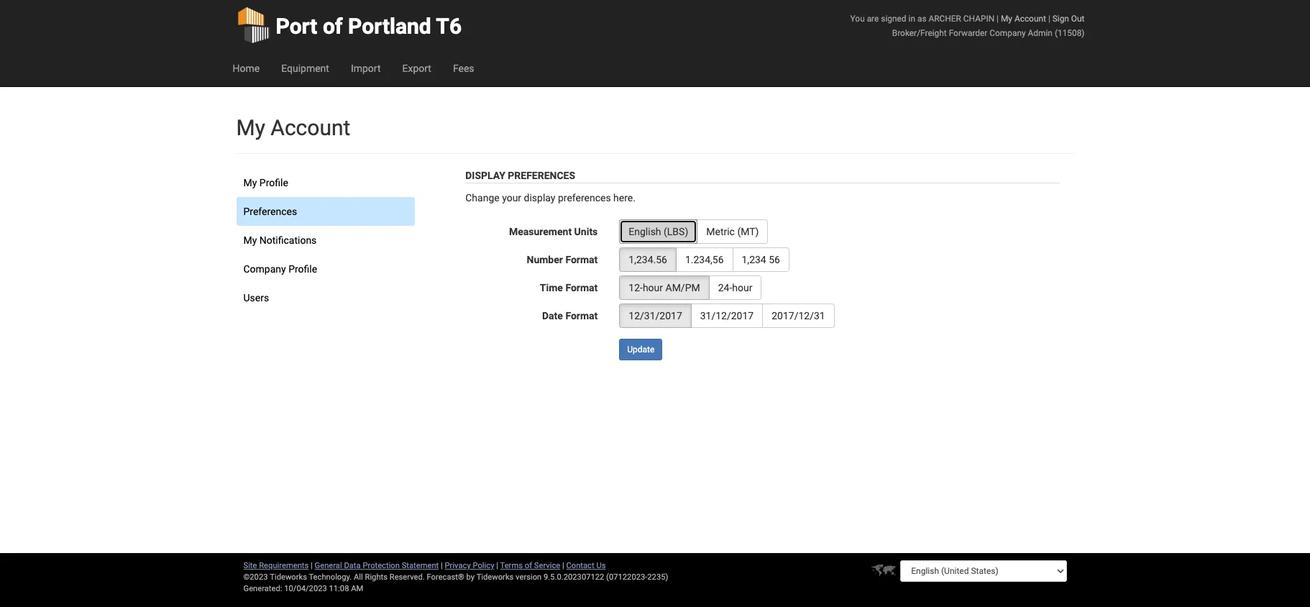 Task type: vqa. For each thing, say whether or not it's contained in the screenshot.
(11508)
yes



Task type: describe. For each thing, give the bounding box(es) containing it.
forecast®
[[427, 572, 464, 582]]

change your display preferences here.
[[466, 192, 636, 204]]

| right chapin
[[997, 14, 999, 24]]

generated:
[[243, 584, 282, 593]]

admin
[[1028, 28, 1053, 38]]

my profile
[[243, 177, 288, 188]]

| up 9.5.0.202307122
[[562, 561, 564, 570]]

12/31/2017
[[629, 310, 682, 321]]

my notifications
[[243, 234, 317, 246]]

| up forecast® on the left bottom
[[441, 561, 443, 570]]

hour for 24-
[[732, 282, 753, 293]]

privacy
[[445, 561, 471, 570]]

privacy policy link
[[445, 561, 494, 570]]

my account link
[[1001, 14, 1046, 24]]

you are signed in as archer chapin | my account | sign out broker/freight forwarder company admin (11508)
[[851, 14, 1085, 38]]

port
[[276, 14, 317, 39]]

profile for company profile
[[289, 263, 317, 275]]

metric (mt)
[[706, 226, 759, 237]]

(lbs)
[[664, 226, 688, 237]]

change
[[466, 192, 500, 204]]

metric
[[706, 226, 735, 237]]

statement
[[402, 561, 439, 570]]

import button
[[340, 50, 392, 86]]

export button
[[392, 50, 442, 86]]

| left 'sign'
[[1049, 14, 1051, 24]]

measurement units
[[509, 226, 598, 237]]

11:08
[[329, 584, 349, 593]]

| up tideworks
[[496, 561, 498, 570]]

31/12/2017
[[700, 310, 754, 321]]

notifications
[[259, 234, 317, 246]]

account inside you are signed in as archer chapin | my account | sign out broker/freight forwarder company admin (11508)
[[1015, 14, 1046, 24]]

sign out link
[[1053, 14, 1085, 24]]

users
[[243, 292, 269, 304]]

date format
[[542, 310, 598, 321]]

format for time format
[[566, 282, 598, 293]]

port of portland t6
[[276, 14, 462, 39]]

number format
[[527, 254, 598, 265]]

fees button
[[442, 50, 485, 86]]

format for number format
[[566, 254, 598, 265]]

my for my profile
[[243, 177, 257, 188]]

us
[[597, 561, 606, 570]]

units
[[574, 226, 598, 237]]

10/04/2023
[[284, 584, 327, 593]]

9.5.0.202307122
[[544, 572, 604, 582]]

equipment button
[[271, 50, 340, 86]]

update
[[627, 344, 655, 355]]

display
[[524, 192, 556, 204]]

24-hour
[[718, 282, 753, 293]]

56
[[769, 254, 780, 265]]

general data protection statement link
[[315, 561, 439, 570]]

are
[[867, 14, 879, 24]]

all
[[354, 572, 363, 582]]

1,234 56
[[742, 254, 780, 265]]

my inside you are signed in as archer chapin | my account | sign out broker/freight forwarder company admin (11508)
[[1001, 14, 1013, 24]]

as
[[918, 14, 927, 24]]

| left general
[[311, 561, 313, 570]]

1.234,56
[[685, 254, 724, 265]]

contact us link
[[566, 561, 606, 570]]

preferences
[[558, 192, 611, 204]]

24-
[[718, 282, 732, 293]]

my account
[[236, 115, 350, 140]]

english (lbs)
[[629, 226, 688, 237]]

version
[[516, 572, 542, 582]]

portland
[[348, 14, 431, 39]]



Task type: locate. For each thing, give the bounding box(es) containing it.
12-
[[629, 282, 643, 293]]

display
[[466, 170, 505, 181]]

rights
[[365, 572, 388, 582]]

am
[[351, 584, 363, 593]]

service
[[534, 561, 560, 570]]

of up 'version'
[[525, 561, 532, 570]]

port of portland t6 link
[[236, 0, 462, 50]]

your
[[502, 192, 522, 204]]

(11508)
[[1055, 28, 1085, 38]]

contact
[[566, 561, 595, 570]]

1 horizontal spatial preferences
[[508, 170, 575, 181]]

archer
[[929, 14, 961, 24]]

2235)
[[648, 572, 668, 582]]

out
[[1072, 14, 1085, 24]]

export
[[402, 63, 431, 74]]

1 horizontal spatial company
[[990, 28, 1026, 38]]

profile up my notifications
[[259, 177, 288, 188]]

fees
[[453, 63, 474, 74]]

2 vertical spatial format
[[566, 310, 598, 321]]

1 horizontal spatial account
[[1015, 14, 1046, 24]]

terms of service link
[[500, 561, 560, 570]]

time
[[540, 282, 563, 293]]

(mt)
[[737, 226, 759, 237]]

company up the users
[[243, 263, 286, 275]]

2 hour from the left
[[732, 282, 753, 293]]

equipment
[[281, 63, 329, 74]]

t6
[[436, 14, 462, 39]]

0 horizontal spatial preferences
[[243, 206, 297, 217]]

2017/12/31
[[772, 310, 825, 321]]

site
[[243, 561, 257, 570]]

account up 'admin'
[[1015, 14, 1046, 24]]

format for date format
[[566, 310, 598, 321]]

2 format from the top
[[566, 282, 598, 293]]

0 horizontal spatial company
[[243, 263, 286, 275]]

technology.
[[309, 572, 352, 582]]

my for my account
[[236, 115, 265, 140]]

0 vertical spatial profile
[[259, 177, 288, 188]]

my up my notifications
[[243, 177, 257, 188]]

my for my notifications
[[243, 234, 257, 246]]

chapin
[[964, 14, 995, 24]]

by
[[466, 572, 475, 582]]

display preferences
[[466, 170, 575, 181]]

requirements
[[259, 561, 309, 570]]

english
[[629, 226, 661, 237]]

my left 'notifications'
[[243, 234, 257, 246]]

my
[[1001, 14, 1013, 24], [236, 115, 265, 140], [243, 177, 257, 188], [243, 234, 257, 246]]

1 horizontal spatial profile
[[289, 263, 317, 275]]

company profile
[[243, 263, 317, 275]]

hour
[[643, 282, 663, 293], [732, 282, 753, 293]]

hour for 12-
[[643, 282, 663, 293]]

preferences up display
[[508, 170, 575, 181]]

0 vertical spatial format
[[566, 254, 598, 265]]

sign
[[1053, 14, 1069, 24]]

1 vertical spatial profile
[[289, 263, 317, 275]]

account
[[1015, 14, 1046, 24], [271, 115, 350, 140]]

date
[[542, 310, 563, 321]]

forwarder
[[949, 28, 988, 38]]

0 horizontal spatial account
[[271, 115, 350, 140]]

of right port
[[323, 14, 343, 39]]

12-hour am/pm
[[629, 282, 700, 293]]

time format
[[540, 282, 598, 293]]

in
[[909, 14, 916, 24]]

0 horizontal spatial of
[[323, 14, 343, 39]]

terms
[[500, 561, 523, 570]]

1 format from the top
[[566, 254, 598, 265]]

0 horizontal spatial profile
[[259, 177, 288, 188]]

you
[[851, 14, 865, 24]]

tideworks
[[477, 572, 514, 582]]

signed
[[881, 14, 907, 24]]

1,234.56
[[629, 254, 667, 265]]

format down units
[[566, 254, 598, 265]]

general
[[315, 561, 342, 570]]

0 vertical spatial preferences
[[508, 170, 575, 181]]

import
[[351, 63, 381, 74]]

company down my account link
[[990, 28, 1026, 38]]

account down the equipment popup button
[[271, 115, 350, 140]]

0 vertical spatial company
[[990, 28, 1026, 38]]

©2023 tideworks
[[243, 572, 307, 582]]

profile
[[259, 177, 288, 188], [289, 263, 317, 275]]

of inside site requirements | general data protection statement | privacy policy | terms of service | contact us ©2023 tideworks technology. all rights reserved. forecast® by tideworks version 9.5.0.202307122 (07122023-2235) generated: 10/04/2023 11:08 am
[[525, 561, 532, 570]]

reserved.
[[390, 572, 425, 582]]

(07122023-
[[606, 572, 648, 582]]

broker/freight
[[892, 28, 947, 38]]

1 vertical spatial format
[[566, 282, 598, 293]]

site requirements link
[[243, 561, 309, 570]]

0 vertical spatial account
[[1015, 14, 1046, 24]]

preferences down my profile
[[243, 206, 297, 217]]

home
[[233, 63, 260, 74]]

company inside you are signed in as archer chapin | my account | sign out broker/freight forwarder company admin (11508)
[[990, 28, 1026, 38]]

0 vertical spatial of
[[323, 14, 343, 39]]

0 horizontal spatial hour
[[643, 282, 663, 293]]

profile down 'notifications'
[[289, 263, 317, 275]]

policy
[[473, 561, 494, 570]]

update button
[[619, 339, 663, 360]]

1 hour from the left
[[643, 282, 663, 293]]

am/pm
[[666, 282, 700, 293]]

profile for my profile
[[259, 177, 288, 188]]

company
[[990, 28, 1026, 38], [243, 263, 286, 275]]

|
[[997, 14, 999, 24], [1049, 14, 1051, 24], [311, 561, 313, 570], [441, 561, 443, 570], [496, 561, 498, 570], [562, 561, 564, 570]]

1 horizontal spatial of
[[525, 561, 532, 570]]

format right the date
[[566, 310, 598, 321]]

measurement
[[509, 226, 572, 237]]

1 vertical spatial preferences
[[243, 206, 297, 217]]

protection
[[363, 561, 400, 570]]

1 vertical spatial of
[[525, 561, 532, 570]]

3 format from the top
[[566, 310, 598, 321]]

home button
[[222, 50, 271, 86]]

my right chapin
[[1001, 14, 1013, 24]]

number
[[527, 254, 563, 265]]

format right time
[[566, 282, 598, 293]]

hour down 1,234 on the right top
[[732, 282, 753, 293]]

1 horizontal spatial hour
[[732, 282, 753, 293]]

1 vertical spatial company
[[243, 263, 286, 275]]

my up my profile
[[236, 115, 265, 140]]

here.
[[614, 192, 636, 204]]

1 vertical spatial account
[[271, 115, 350, 140]]

site requirements | general data protection statement | privacy policy | terms of service | contact us ©2023 tideworks technology. all rights reserved. forecast® by tideworks version 9.5.0.202307122 (07122023-2235) generated: 10/04/2023 11:08 am
[[243, 561, 668, 593]]

format
[[566, 254, 598, 265], [566, 282, 598, 293], [566, 310, 598, 321]]

hour up 12/31/2017
[[643, 282, 663, 293]]

data
[[344, 561, 361, 570]]

1,234
[[742, 254, 766, 265]]



